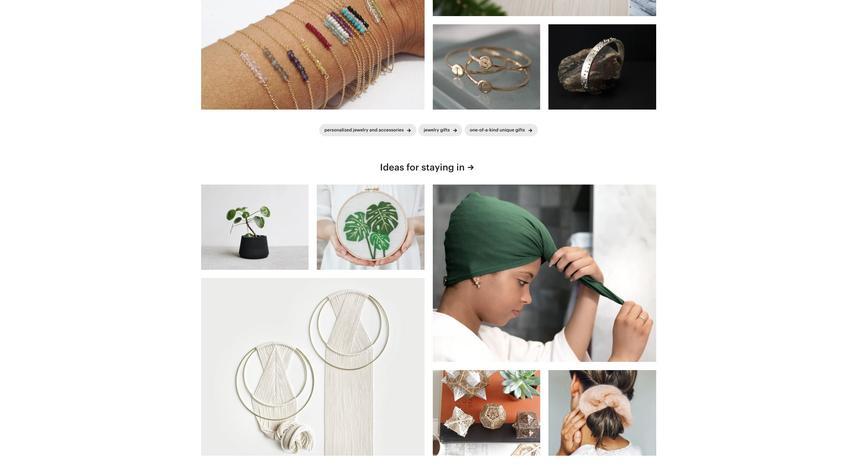 Task type: vqa. For each thing, say whether or not it's contained in the screenshot.
to within Our candle production team makes each soy candle in Cranberry, PA. From pouring to putting on labels, our team ensures a beautiful finished product for your home.
no



Task type: locate. For each thing, give the bounding box(es) containing it.
and
[[370, 128, 378, 133]]

gifts left one-
[[441, 128, 450, 133]]

jewelry
[[353, 128, 369, 133], [424, 128, 439, 133]]

0 horizontal spatial jewelry
[[353, 128, 369, 133]]

0 horizontal spatial gifts
[[441, 128, 450, 133]]

dainty bracelet, beaded bracelet, birthstone bracelet, handmade jewelry, gemstone bracelet, birthday gifts for her, gold bracelet, silver (this link opens in a new tab or window) image
[[201, 0, 425, 110]]

1 jewelry from the left
[[353, 128, 369, 133]]

gifts
[[441, 128, 450, 133], [516, 128, 525, 133]]

2 jewelry from the left
[[424, 128, 439, 133]]

1 horizontal spatial gifts
[[516, 128, 525, 133]]

1 horizontal spatial jewelry
[[424, 128, 439, 133]]

sacred geometry model kit, 3 small orbs, a unique gift of geometric design, lasercut ornaments, architect's design (this link opens in a new tab or window) image
[[433, 370, 541, 456]]

one-of-a-kind unique gifts link
[[465, 124, 538, 136]]

black indoor planter - savanne (this link opens in a new tab or window) image
[[201, 184, 309, 270]]

in
[[457, 162, 465, 172]]

one-
[[470, 128, 480, 133]]

a-
[[486, 128, 490, 133]]

of-
[[480, 128, 486, 133]]

personalized
[[325, 128, 352, 133]]

jewelry gifts
[[424, 128, 450, 133]]

2 gifts from the left
[[516, 128, 525, 133]]

personalized jewelry and accessories link
[[320, 124, 417, 136]]

custom braille cuff, sterling silver cuff, personalized cuff, personalized gift, braille jewelry, custom jewelry, unique gift, mens, womens (this link opens in a new tab or window) image
[[549, 24, 657, 110]]

jewelry gifts link
[[419, 124, 463, 136]]

gifts right unique at right top
[[516, 128, 525, 133]]

emerald green, t-shirt hair towel wrap, hood, curly hair, organic elastic (this link opens in a new tab or window) image
[[433, 184, 657, 362]]



Task type: describe. For each thing, give the bounding box(es) containing it.
ideas for staying in link
[[380, 161, 477, 174]]

personalized ring 14k solid yellow gold letter tiny dot ring hammered band circle disc stamped initial monogram stacking ring eco recycled (this link opens in a new tab or window) image
[[433, 24, 541, 110]]

for
[[407, 162, 420, 172]]

monstera needle felting kit - beginner friendly - coloring with wool - diy craft gift - printed pattern hoop art (this link opens in a new tab or window) image
[[317, 184, 425, 270]]

kind
[[490, 128, 499, 133]]

ideas for staying in
[[380, 162, 465, 172]]

staying
[[422, 162, 455, 172]]

macrame patterns ⨯ wall hanging, gold ⨯ the twine + splice bundle (this link opens in a new tab or window) image
[[201, 278, 425, 456]]

ideas
[[380, 162, 404, 172]]

personalized wood cutting board, maple cutting board, custom engraved wedding gift, anniversary gift, round serving board (this link opens in a new tab or window) image
[[433, 0, 657, 16]]

unique
[[500, 128, 515, 133]]

knit kit - mini mohair scrunchie set - make 2 x scrunchies per kit (this link opens in a new tab or window) image
[[549, 370, 657, 456]]

one-of-a-kind unique gifts
[[470, 128, 525, 133]]

accessories
[[379, 128, 404, 133]]

personalized jewelry and accessories
[[325, 128, 404, 133]]

1 gifts from the left
[[441, 128, 450, 133]]



